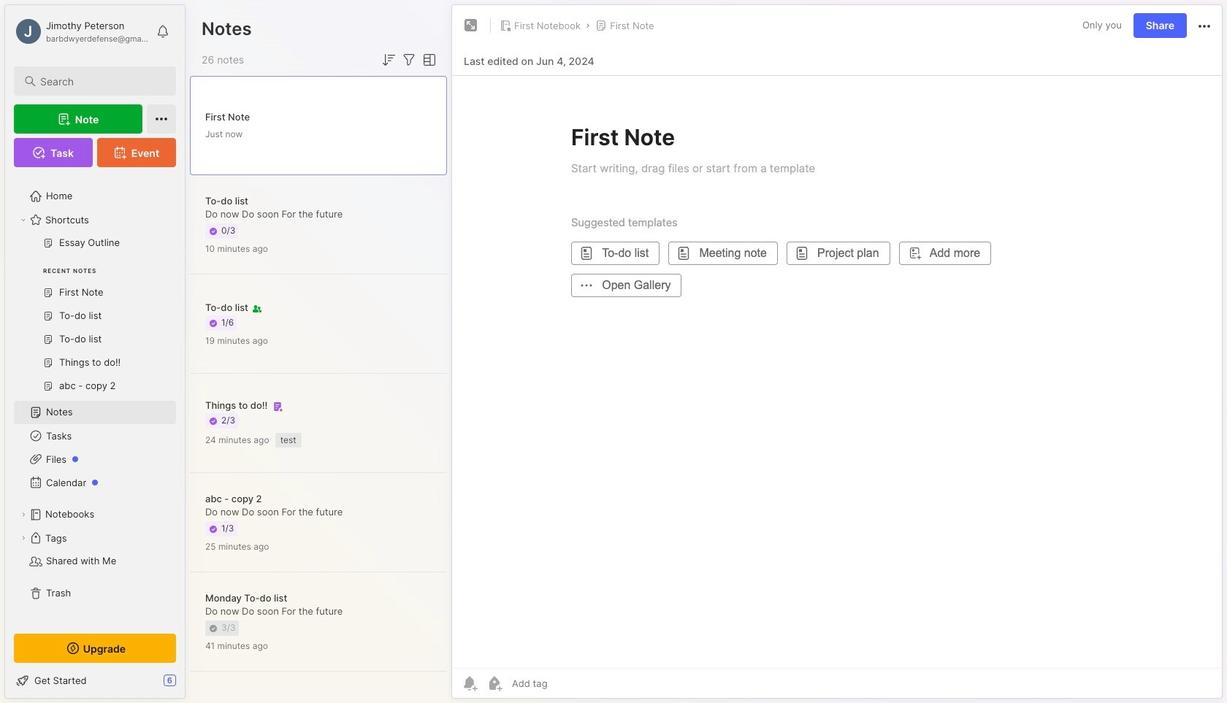 Task type: describe. For each thing, give the bounding box(es) containing it.
group inside main 'element'
[[14, 232, 176, 407]]

more actions image
[[1197, 17, 1214, 35]]

add a reminder image
[[461, 675, 479, 693]]

expand notebooks image
[[19, 511, 28, 520]]

add filters image
[[401, 51, 418, 69]]

Add filters field
[[401, 51, 418, 69]]

Add tag field
[[511, 678, 621, 691]]

Note Editor text field
[[452, 75, 1223, 669]]

View options field
[[418, 51, 439, 69]]

add tag image
[[486, 675, 504, 693]]

expand tags image
[[19, 534, 28, 543]]

none search field inside main 'element'
[[40, 72, 163, 90]]

Account field
[[14, 17, 149, 46]]



Task type: locate. For each thing, give the bounding box(es) containing it.
Help and Learning task checklist field
[[5, 670, 185, 693]]

Sort options field
[[380, 51, 398, 69]]

expand note image
[[463, 17, 480, 34]]

click to collapse image
[[185, 677, 196, 694]]

tree
[[5, 176, 185, 621]]

note window element
[[452, 4, 1224, 703]]

Search text field
[[40, 75, 163, 88]]

None search field
[[40, 72, 163, 90]]

group
[[14, 232, 176, 407]]

main element
[[0, 0, 190, 704]]

More actions field
[[1197, 16, 1214, 35]]

tree inside main 'element'
[[5, 176, 185, 621]]



Task type: vqa. For each thing, say whether or not it's contained in the screenshot.
Add tag image
yes



